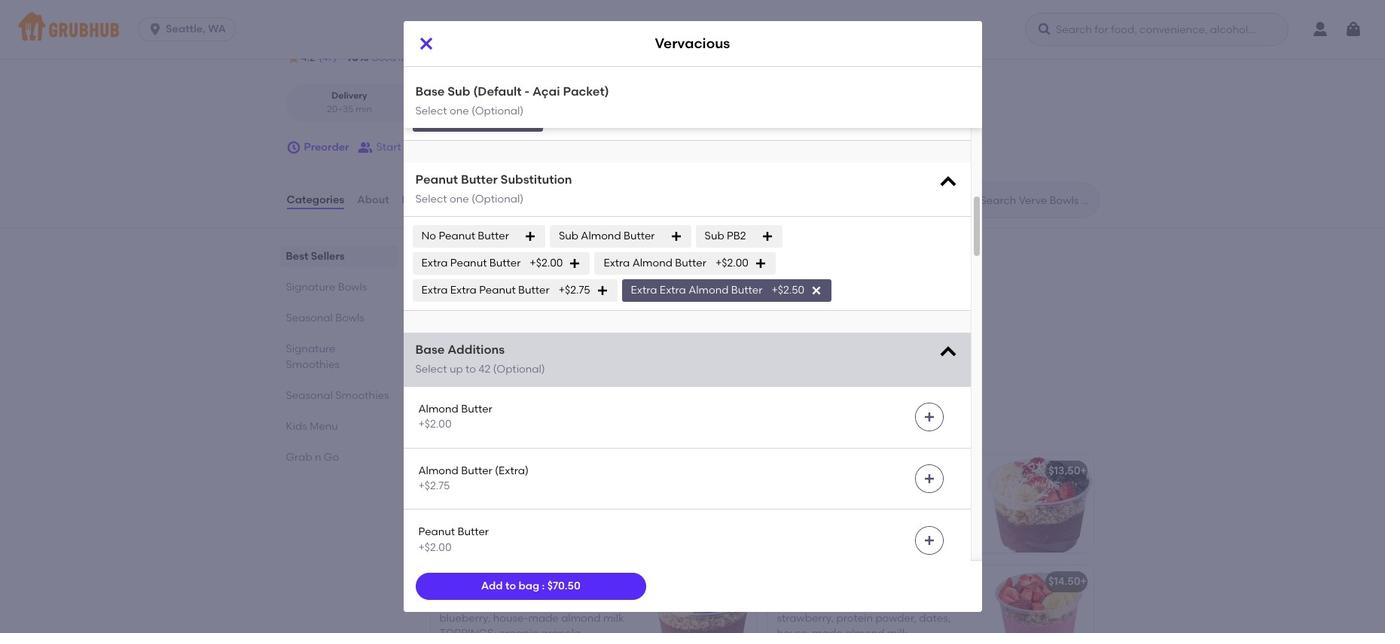 Task type: vqa. For each thing, say whether or not it's contained in the screenshot.
second $4.20 Button
no



Task type: locate. For each thing, give the bounding box(es) containing it.
order
[[437, 141, 464, 154]]

butter inside peanut butter substitution select one (optional)
[[461, 173, 498, 187]]

sub
[[448, 57, 470, 71], [448, 84, 470, 99], [421, 114, 441, 127], [559, 230, 579, 243], [705, 230, 724, 243]]

0 vertical spatial $13.50 +
[[713, 302, 751, 315]]

base left additions
[[415, 343, 445, 357]]

(optional)
[[472, 77, 524, 90], [472, 104, 524, 117], [472, 193, 524, 206], [493, 363, 545, 376]]

bowls up signature smoothies
[[335, 312, 365, 325]]

0 horizontal spatial signature bowls
[[286, 281, 367, 294]]

1 seasonal from the top
[[286, 312, 333, 325]]

house- inside the base: açai, banana, strawberry, blueberry, house-made almond milk toppings: organic granol
[[493, 612, 528, 625]]

peanut up reviews
[[415, 173, 458, 187]]

almond down sub pb2 at the top right of the page
[[689, 284, 729, 297]]

0 vertical spatial $13.50
[[713, 302, 745, 315]]

berry
[[440, 576, 467, 589]]

bowls up (extra)
[[509, 420, 555, 439]]

- down motorworks
[[525, 57, 530, 71]]

strawberry, down dragonfruit,
[[777, 612, 834, 625]]

base: left dragonfruit,
[[777, 597, 806, 610]]

butter left (extra)
[[461, 465, 492, 477]]

1 vertical spatial smoothies
[[335, 390, 389, 402]]

(optional) inside base additions select up to 42 (optional)
[[493, 363, 545, 376]]

1 vertical spatial crushed
[[545, 535, 586, 548]]

(optional) right 42
[[493, 363, 545, 376]]

organic right 42
[[521, 357, 560, 370]]

1 horizontal spatial +$2.75
[[559, 284, 590, 297]]

sellers down the categories button
[[311, 250, 345, 263]]

motorworks
[[515, 29, 575, 42]]

1 vertical spatial packet)
[[563, 84, 609, 99]]

0 vertical spatial vervacious
[[655, 35, 730, 52]]

categories
[[287, 194, 344, 206]]

select inside peanut butter substitution select one (optional)
[[415, 193, 447, 206]]

fruit
[[485, 114, 507, 127]]

1 horizontal spatial $13.50 +
[[1049, 465, 1087, 478]]

1 vertical spatial seasonal
[[286, 390, 333, 402]]

3 one from the top
[[450, 193, 469, 206]]

+$2.00
[[530, 257, 563, 270], [716, 257, 749, 270], [418, 418, 452, 431], [418, 541, 452, 554]]

1 vertical spatial granola,
[[819, 502, 862, 514]]

select down 79
[[415, 77, 447, 90]]

1 vertical spatial (default
[[473, 84, 522, 99]]

0 horizontal spatial to
[[466, 363, 476, 376]]

start group order
[[376, 141, 464, 154]]

1 one from the top
[[450, 77, 469, 90]]

best down the categories button
[[286, 250, 308, 263]]

1319
[[691, 29, 711, 42]]

sub dragon fruit
[[421, 114, 507, 127]]

almond down up
[[418, 403, 459, 416]]

blueberry, inside base: açai sorbet  toppings: organic granola, banana, strawberry, blueberry, honey, sweetened coconut
[[837, 517, 888, 530]]

açai, for $14.50 +
[[471, 597, 497, 610]]

0 vertical spatial +
[[745, 302, 751, 315]]

0 vertical spatial milk
[[438, 357, 459, 370]]

select up no
[[415, 193, 447, 206]]

1 - from the top
[[525, 57, 530, 71]]

organic down bag
[[499, 628, 538, 634]]

best for best sellers most ordered on grubhub
[[428, 246, 462, 265]]

peanut up up
[[438, 342, 475, 355]]

signature bowls up seasonal bowls
[[286, 281, 367, 294]]

peanut up "berry"
[[418, 526, 455, 539]]

4.2
[[301, 51, 316, 64]]

banana, down additions
[[438, 373, 481, 385]]

(optional) down substitution
[[472, 193, 524, 206]]

2 min from the left
[[504, 104, 521, 114]]

0 vertical spatial signature
[[286, 281, 335, 294]]

(optional) up pickup
[[472, 77, 524, 90]]

min
[[356, 104, 372, 114], [504, 104, 521, 114]]

seattle, wa button
[[138, 17, 242, 41]]

0 vertical spatial base
[[415, 57, 445, 71]]

select
[[415, 77, 447, 90], [415, 104, 447, 117], [415, 193, 447, 206], [415, 363, 447, 376]]

1 vertical spatial base: açai, banana, blueberry, peanut butter, house-made almond milk  toppings: organic granola, banana, strawberry, crushed almonds
[[440, 489, 623, 563]]

good
[[371, 53, 396, 63]]

0 vertical spatial açai
[[533, 57, 560, 71]]

extra for extra almond butter
[[604, 257, 630, 270]]

almond
[[582, 342, 621, 355], [583, 505, 623, 517], [561, 612, 601, 625], [845, 628, 885, 634]]

preorder
[[304, 141, 349, 154]]

0 vertical spatial to
[[466, 363, 476, 376]]

1 vertical spatial $13.50 +
[[1049, 465, 1087, 478]]

3 select from the top
[[415, 193, 447, 206]]

berry yum
[[440, 576, 492, 589]]

seasonal up kids menu
[[286, 390, 333, 402]]

butter up yum
[[458, 526, 489, 539]]

min down "delivery"
[[356, 104, 372, 114]]

smoothies up menu
[[335, 390, 389, 402]]

signature inside signature smoothies
[[286, 343, 335, 356]]

milk
[[438, 357, 459, 370], [440, 520, 460, 533], [603, 612, 624, 625]]

banana,
[[498, 327, 541, 339], [438, 373, 481, 385], [499, 489, 543, 502], [864, 502, 908, 514], [440, 535, 483, 548], [499, 597, 543, 610], [872, 597, 915, 610]]

up
[[450, 363, 463, 376]]

1 vertical spatial one
[[450, 104, 469, 117]]

verve bowl image
[[980, 455, 1093, 553]]

n
[[315, 451, 321, 464]]

1 min from the left
[[356, 104, 372, 114]]

3 base from the top
[[415, 343, 445, 357]]

1 vertical spatial almonds
[[440, 551, 484, 563]]

-
[[525, 57, 530, 71], [525, 84, 530, 99]]

$14.50
[[1049, 576, 1081, 589]]

1 vertical spatial -
[[525, 84, 530, 99]]

select left up
[[415, 363, 447, 376]]

smoothies up 'seasonal smoothies' on the bottom left of the page
[[286, 359, 340, 371]]

almond inside almond butter (extra) +$2.75
[[418, 465, 459, 477]]

seattle, wa
[[166, 23, 226, 35]]

sellers for best sellers most ordered on grubhub
[[466, 246, 519, 265]]

1 horizontal spatial best
[[428, 246, 462, 265]]

+$2.75 down grubhub at the left top of the page
[[559, 284, 590, 297]]

min inside delivery 20–35 min
[[356, 104, 372, 114]]

0 vertical spatial packet)
[[563, 57, 609, 71]]

almonds up berry yum
[[440, 551, 484, 563]]

1 vertical spatial signature
[[286, 343, 335, 356]]

signature up almond butter (extra) +$2.75
[[428, 420, 505, 439]]

most
[[428, 267, 452, 280]]

strawberry, inside the base: dragonfruit, banana, strawberry, protein powder, dates, house-made almond mi
[[777, 612, 834, 625]]

+$2.00 down up
[[418, 418, 452, 431]]

peanut
[[438, 342, 475, 355], [440, 505, 477, 517]]

0 vertical spatial seasonal
[[286, 312, 333, 325]]

best
[[428, 246, 462, 265], [286, 250, 308, 263]]

almond up extra almond butter
[[581, 230, 621, 243]]

bowls up seasonal bowls
[[338, 281, 367, 294]]

best sellers
[[286, 250, 345, 263]]

:
[[542, 580, 545, 593]]

açai, inside the base: açai, banana, strawberry, blueberry, house-made almond milk toppings: organic granol
[[471, 597, 497, 610]]

strawberry, inside the base: açai, banana, strawberry, blueberry, house-made almond milk toppings: organic granol
[[545, 597, 602, 610]]

0 vertical spatial crushed
[[543, 373, 585, 385]]

sub right 79
[[448, 57, 470, 71]]

to left bag
[[505, 580, 516, 593]]

peanut inside peanut butter substitution select one (optional)
[[415, 173, 458, 187]]

house- down dragonfruit,
[[777, 628, 812, 634]]

smoothies for seasonal
[[335, 390, 389, 402]]

sub left pb2
[[705, 230, 724, 243]]

delivery
[[332, 91, 367, 101]]

milk inside the base: açai, banana, strawberry, blueberry, house-made almond milk toppings: organic granol
[[603, 612, 624, 625]]

packet)
[[563, 57, 609, 71], [563, 84, 609, 99]]

almond up extra extra almond butter
[[633, 257, 673, 270]]

- right pickup
[[525, 84, 530, 99]]

sub for sub pb2
[[705, 230, 724, 243]]

0 vertical spatial base: açai, banana, blueberry, peanut butter, house-made almond milk  toppings: organic granola, banana, strawberry, crushed almonds
[[438, 327, 621, 401]]

peanut up peanut butter +$2.00 at left
[[440, 505, 477, 517]]

seasonal
[[286, 312, 333, 325], [286, 390, 333, 402]]

1 horizontal spatial $13.50
[[1049, 465, 1081, 478]]

toppings: inside the base: açai, banana, strawberry, blueberry, house-made almond milk toppings: organic granol
[[440, 628, 496, 634]]

0 horizontal spatial $13.50
[[713, 302, 745, 315]]

coconut
[[836, 532, 878, 545]]

house- down (extra)
[[515, 505, 550, 517]]

made
[[549, 342, 579, 355], [550, 505, 581, 517], [528, 612, 559, 625], [812, 628, 843, 634]]

sellers up on
[[466, 246, 519, 265]]

+$2.00 inside peanut butter +$2.00
[[418, 541, 452, 554]]

no peanut butter
[[421, 230, 509, 243]]

signature down seasonal bowls
[[286, 343, 335, 356]]

berry yum image
[[643, 566, 756, 634]]

search icon image
[[956, 191, 974, 209]]

0 vertical spatial (default
[[473, 57, 522, 71]]

select left mi
[[415, 104, 447, 117]]

sub up start group order
[[421, 114, 441, 127]]

of
[[479, 29, 490, 42]]

1 select from the top
[[415, 77, 447, 90]]

butter, down almond butter (extra) +$2.75
[[479, 505, 513, 517]]

svg image inside seattle, wa button
[[148, 22, 163, 37]]

almond down almond butter +$2.00
[[418, 465, 459, 477]]

$13.50 for base: açai sorbet  toppings: organic granola, banana, strawberry, blueberry, honey, sweetened coconut
[[1049, 465, 1081, 478]]

1 vertical spatial +$2.75
[[418, 480, 450, 493]]

east
[[323, 29, 345, 42]]

butter inside almond butter (extra) +$2.75
[[461, 465, 492, 477]]

butter left +$2.50
[[731, 284, 763, 297]]

0 horizontal spatial best
[[286, 250, 308, 263]]

option group
[[286, 84, 544, 122]]

banana, up powder,
[[872, 597, 915, 610]]

signature bowls up (extra)
[[428, 420, 555, 439]]

$13.50 for base: açai, banana, blueberry, peanut butter, house-made almond milk  toppings: organic granola, banana, strawberry, crushed almonds
[[713, 302, 745, 315]]

1 vertical spatial açai
[[533, 84, 560, 99]]

butter up extra extra almond butter
[[675, 257, 707, 270]]

sub for sub dragon fruit
[[421, 114, 441, 127]]

1 vertical spatial $13.50
[[1049, 465, 1081, 478]]

protein
[[837, 612, 873, 625]]

2 seasonal from the top
[[286, 390, 333, 402]]

bowls
[[338, 281, 367, 294], [335, 312, 365, 325], [509, 420, 555, 439]]

base: inside the base: dragonfruit, banana, strawberry, protein powder, dates, house-made almond mi
[[777, 597, 806, 610]]

1 vertical spatial açai,
[[471, 489, 497, 502]]

vervacious
[[655, 35, 730, 52], [438, 305, 495, 318], [440, 468, 496, 481]]

1 vertical spatial +
[[1081, 465, 1087, 478]]

base: left açai
[[777, 486, 806, 499]]

organic inside base: açai sorbet  toppings: organic granola, banana, strawberry, blueberry, honey, sweetened coconut
[[777, 502, 817, 514]]

blueberry, inside the base: açai, banana, strawberry, blueberry, house-made almond milk toppings: organic granol
[[440, 612, 491, 625]]

0 vertical spatial -
[[525, 57, 530, 71]]

almond inside the base: dragonfruit, banana, strawberry, protein powder, dates, house-made almond mi
[[845, 628, 885, 634]]

2 vertical spatial base
[[415, 343, 445, 357]]

pine
[[347, 29, 369, 42]]

beast mode image
[[980, 566, 1093, 634]]

+
[[745, 302, 751, 315], [1081, 465, 1087, 478], [1081, 576, 1087, 589]]

$13.50 +
[[713, 302, 751, 315], [1049, 465, 1087, 478]]

0 vertical spatial one
[[450, 77, 469, 90]]

(default down pike on the left top of the page
[[473, 57, 522, 71]]

base: down "berry"
[[440, 597, 469, 610]]

banana, up berry yum
[[440, 535, 483, 548]]

svg image
[[1345, 20, 1363, 38], [148, 22, 163, 37], [1037, 22, 1052, 37], [286, 140, 301, 155], [938, 172, 959, 193], [569, 258, 581, 270], [755, 258, 767, 270], [923, 535, 935, 547]]

base: up peanut butter +$2.00 at left
[[440, 489, 469, 502]]

açai, for $13.50 +
[[471, 489, 497, 502]]

1 packet) from the top
[[563, 57, 609, 71]]

$13.50 + for base: açai sorbet  toppings: organic granola, banana, strawberry, blueberry, honey, sweetened coconut
[[1049, 465, 1087, 478]]

0 horizontal spatial +$2.75
[[418, 480, 450, 493]]

one up pickup
[[450, 77, 469, 90]]

1 horizontal spatial sellers
[[466, 246, 519, 265]]

pickup 0.5 mi • 10–20 min
[[441, 91, 521, 114]]

$13.50 + for base: açai, banana, blueberry, peanut butter, house-made almond milk  toppings: organic granola, banana, strawberry, crushed almonds
[[713, 302, 751, 315]]

base down k
[[415, 57, 445, 71]]

one left •
[[450, 104, 469, 117]]

1 horizontal spatial min
[[504, 104, 521, 114]]

2 açai from the top
[[533, 84, 560, 99]]

0 horizontal spatial $13.50 +
[[713, 302, 751, 315]]

+ for base: açai sorbet  toppings: organic granola, banana, strawberry, blueberry, honey, sweetened coconut
[[1081, 465, 1087, 478]]

svg image inside preorder button
[[286, 140, 301, 155]]

strawberry, down $70.50
[[545, 597, 602, 610]]

base up '0.5'
[[415, 84, 445, 99]]

butter inside almond butter +$2.00
[[461, 403, 492, 416]]

granola, inside base: açai sorbet  toppings: organic granola, banana, strawberry, blueberry, honey, sweetened coconut
[[819, 502, 862, 514]]

select inside base additions select up to 42 (optional)
[[415, 363, 447, 376]]

toppings: up honey,
[[869, 486, 926, 499]]

vervacious image
[[644, 293, 757, 390], [643, 455, 756, 553]]

açai, down (extra)
[[471, 489, 497, 502]]

house- down bag
[[493, 612, 528, 625]]

0 vertical spatial smoothies
[[286, 359, 340, 371]]

extra for extra peanut butter
[[421, 257, 448, 270]]

blueberry,
[[544, 327, 595, 339], [545, 489, 596, 502], [837, 517, 888, 530], [440, 612, 491, 625]]

2 vertical spatial milk
[[603, 612, 624, 625]]

min right 10–20
[[504, 104, 521, 114]]

smoothies for signature
[[286, 359, 340, 371]]

toppings: down berry yum
[[440, 628, 496, 634]]

base: inside base: açai sorbet  toppings: organic granola, banana, strawberry, blueberry, honey, sweetened coconut
[[777, 486, 806, 499]]

(default up 10–20
[[473, 84, 522, 99]]

banana, inside the base: dragonfruit, banana, strawberry, protein powder, dates, house-made almond mi
[[872, 597, 915, 610]]

on
[[498, 267, 511, 280]]

courtyard
[[577, 29, 630, 42]]

2 vertical spatial bowls
[[509, 420, 555, 439]]

strawberry, up bag
[[485, 535, 542, 548]]

almond inside the base: açai, banana, strawberry, blueberry, house-made almond milk toppings: organic granol
[[561, 612, 601, 625]]

peanut
[[415, 173, 458, 187], [439, 230, 475, 243], [450, 257, 487, 270], [479, 284, 516, 297], [418, 526, 455, 539]]

2 vertical spatial signature
[[428, 420, 505, 439]]

1 vertical spatial to
[[505, 580, 516, 593]]

almonds up almond butter +$2.00
[[438, 388, 483, 401]]

one right reviews
[[450, 193, 469, 206]]

to left 42
[[466, 363, 476, 376]]

sellers inside best sellers most ordered on grubhub
[[466, 246, 519, 265]]

banana, up honey,
[[864, 502, 908, 514]]

extra
[[421, 257, 448, 270], [604, 257, 630, 270], [421, 284, 448, 297], [450, 284, 477, 297], [631, 284, 657, 297], [660, 284, 686, 297]]

+$2.00 up "berry"
[[418, 541, 452, 554]]

butter inside peanut butter +$2.00
[[458, 526, 489, 539]]

toppings: inside base: açai sorbet  toppings: organic granola, banana, strawberry, blueberry, honey, sweetened coconut
[[869, 486, 926, 499]]

sellers
[[466, 246, 519, 265], [311, 250, 345, 263]]

2 vertical spatial one
[[450, 193, 469, 206]]

star icon image
[[286, 51, 301, 66]]

sub up grubhub at the left top of the page
[[559, 230, 579, 243]]

sub almond butter
[[559, 230, 655, 243]]

2 base sub (default - açai packet) select one (optional) from the top
[[415, 84, 609, 117]]

açai, up additions
[[470, 327, 495, 339]]

2 vertical spatial açai,
[[471, 597, 497, 610]]

best inside best sellers most ordered on grubhub
[[428, 246, 462, 265]]

açai,
[[470, 327, 495, 339], [471, 489, 497, 502], [471, 597, 497, 610]]

butter down order
[[461, 173, 498, 187]]

1 vertical spatial milk
[[440, 520, 460, 533]]

organic down açai
[[777, 502, 817, 514]]

4 select from the top
[[415, 363, 447, 376]]

butter, up 42
[[478, 342, 511, 355]]

+$2.00 right on
[[530, 257, 563, 270]]

0 horizontal spatial sellers
[[311, 250, 345, 263]]

banana, down bag
[[499, 597, 543, 610]]

1 base from the top
[[415, 57, 445, 71]]

1 vertical spatial butter,
[[479, 505, 513, 517]]

1 horizontal spatial signature bowls
[[428, 420, 555, 439]]

strawberry, up sweetened
[[777, 517, 834, 530]]

base
[[415, 57, 445, 71], [415, 84, 445, 99], [415, 343, 445, 357]]

base sub (default - açai packet) select one (optional)
[[415, 57, 609, 90], [415, 84, 609, 117]]

1 vertical spatial vervacious image
[[643, 455, 756, 553]]

1 vertical spatial base
[[415, 84, 445, 99]]

grab
[[286, 451, 312, 464]]

organic
[[521, 357, 560, 370], [777, 502, 817, 514], [522, 520, 562, 533], [499, 628, 538, 634]]

20–35
[[327, 104, 353, 114]]

0 vertical spatial butter,
[[478, 342, 511, 355]]

toppings:
[[461, 357, 518, 370], [869, 486, 926, 499], [463, 520, 520, 533], [440, 628, 496, 634]]

$13.50
[[713, 302, 745, 315], [1049, 465, 1081, 478]]

2 select from the top
[[415, 104, 447, 117]]

(206) 422-1319
[[641, 29, 711, 42]]

0 horizontal spatial min
[[356, 104, 372, 114]]

one
[[450, 77, 469, 90], [450, 104, 469, 117], [450, 193, 469, 206]]

svg image
[[417, 35, 435, 53], [522, 115, 534, 127], [524, 231, 536, 243], [670, 231, 682, 243], [761, 231, 773, 243], [596, 285, 608, 297], [811, 285, 823, 297], [938, 342, 959, 363], [923, 412, 935, 424], [923, 473, 935, 485]]



Task type: describe. For each thing, give the bounding box(es) containing it.
organic up :
[[522, 520, 562, 533]]

422-
[[669, 29, 691, 42]]

+ for base: açai, banana, blueberry, peanut butter, house-made almond milk  toppings: organic granola, banana, strawberry, crushed almonds
[[745, 302, 751, 315]]

0 vertical spatial signature bowls
[[286, 281, 367, 294]]

peanut inside peanut butter +$2.00
[[418, 526, 455, 539]]

$14.50 +
[[1049, 576, 1087, 589]]

wa
[[208, 23, 226, 35]]

•
[[471, 104, 474, 114]]

(extra)
[[495, 465, 529, 477]]

add to bag : $70.50
[[481, 580, 581, 593]]

middle
[[442, 29, 477, 42]]

açai
[[809, 486, 832, 499]]

substitution
[[501, 173, 572, 187]]

extra for extra extra almond butter
[[631, 284, 657, 297]]

extra extra peanut butter
[[421, 284, 550, 297]]

start group order button
[[358, 134, 464, 161]]

kids menu
[[286, 420, 338, 433]]

+$2.00 inside almond butter +$2.00
[[418, 418, 452, 431]]

1 vertical spatial signature bowls
[[428, 420, 555, 439]]

preorder button
[[286, 134, 349, 161]]

seasonal for seasonal smoothies
[[286, 390, 333, 402]]

signature smoothies
[[286, 343, 340, 371]]

menu
[[310, 420, 338, 433]]

(206)
[[641, 29, 667, 42]]

extra extra almond butter
[[631, 284, 763, 297]]

best for best sellers
[[286, 250, 308, 263]]

pb2
[[727, 230, 746, 243]]

banana, inside the base: açai, banana, strawberry, blueberry, house-made almond milk toppings: organic granol
[[499, 597, 543, 610]]

grab n go
[[286, 451, 339, 464]]

sellers for best sellers
[[311, 250, 345, 263]]

(optional) down pickup
[[472, 104, 524, 117]]

reviews button
[[401, 173, 445, 228]]

made inside the base: dragonfruit, banana, strawberry, protein powder, dates, house-made almond mi
[[812, 628, 843, 634]]

add
[[481, 580, 503, 593]]

0 vertical spatial peanut
[[438, 342, 475, 355]]

(47)
[[319, 51, 337, 64]]

to inside base additions select up to 42 (optional)
[[466, 363, 476, 376]]

peanut butter +$2.00
[[418, 526, 489, 554]]

additions
[[448, 343, 505, 357]]

toppings: down almond butter (extra) +$2.75
[[463, 520, 520, 533]]

0 vertical spatial açai,
[[470, 327, 495, 339]]

0.5
[[441, 104, 454, 114]]

about
[[357, 194, 389, 206]]

715
[[305, 29, 320, 42]]

house- right additions
[[514, 342, 549, 355]]

sweetened
[[777, 532, 833, 545]]

one inside peanut butter substitution select one (optional)
[[450, 193, 469, 206]]

suite
[[405, 29, 430, 42]]

sub up mi
[[448, 84, 470, 99]]

option group containing delivery 20–35 min
[[286, 84, 544, 122]]

butter up best sellers most ordered on grubhub
[[478, 230, 509, 243]]

1 vertical spatial vervacious
[[438, 305, 495, 318]]

+$2.75 inside almond butter (extra) +$2.75
[[418, 480, 450, 493]]

base: açai sorbet  toppings: organic granola, banana, strawberry, blueberry, honey, sweetened coconut
[[777, 486, 926, 545]]

honey,
[[890, 517, 924, 530]]

organic inside the base: açai, banana, strawberry, blueberry, house-made almond milk toppings: organic granol
[[499, 628, 538, 634]]

banana, down (extra)
[[499, 489, 543, 502]]

street
[[372, 29, 402, 42]]

extra peanut butter
[[421, 257, 521, 270]]

Search Verve Bowls - Capitol Hill search field
[[979, 194, 1094, 208]]

butter up extra almond butter
[[624, 230, 655, 243]]

sub for sub almond butter
[[559, 230, 579, 243]]

715 east pine street suite k middle of pike motorworks courtyard
[[305, 29, 630, 42]]

1 (default from the top
[[473, 57, 522, 71]]

butter up extra extra peanut butter
[[489, 257, 521, 270]]

good food
[[371, 53, 418, 63]]

strawberry, down additions
[[484, 373, 541, 385]]

2 vertical spatial granola,
[[564, 520, 607, 533]]

yum
[[469, 576, 492, 589]]

about button
[[356, 173, 390, 228]]

extra for extra extra peanut butter
[[421, 284, 448, 297]]

almond inside almond butter +$2.00
[[418, 403, 459, 416]]

42
[[479, 363, 491, 376]]

butter down grubhub at the left top of the page
[[518, 284, 550, 297]]

kids
[[286, 420, 307, 433]]

food
[[398, 53, 418, 63]]

1 base sub (default - açai packet) select one (optional) from the top
[[415, 57, 609, 90]]

milk for the top 'vervacious' image
[[438, 357, 459, 370]]

house- inside the base: dragonfruit, banana, strawberry, protein powder, dates, house-made almond mi
[[777, 628, 812, 634]]

peanut down on
[[479, 284, 516, 297]]

$70.50
[[547, 580, 581, 593]]

0 vertical spatial +$2.75
[[559, 284, 590, 297]]

seasonal bowls
[[286, 312, 365, 325]]

people icon image
[[358, 140, 373, 155]]

ordered
[[455, 267, 495, 280]]

delivery 20–35 min
[[327, 91, 372, 114]]

dates,
[[919, 612, 951, 625]]

0 vertical spatial granola,
[[563, 357, 605, 370]]

2 (default from the top
[[473, 84, 522, 99]]

go
[[324, 451, 339, 464]]

sub pb2
[[705, 230, 746, 243]]

pickup
[[466, 91, 496, 101]]

2 vertical spatial vervacious
[[440, 468, 496, 481]]

powder,
[[876, 612, 917, 625]]

2 packet) from the top
[[563, 84, 609, 99]]

bag
[[519, 580, 540, 593]]

base: açai, banana, strawberry, blueberry, house-made almond milk toppings: organic granol
[[440, 597, 624, 634]]

96
[[346, 51, 358, 64]]

1 vertical spatial bowls
[[335, 312, 365, 325]]

base: dragonfruit, banana, strawberry, protein powder, dates, house-made almond mi
[[777, 597, 951, 634]]

pike
[[492, 29, 513, 42]]

mi
[[457, 104, 468, 114]]

k
[[433, 29, 440, 42]]

2 one from the top
[[450, 104, 469, 117]]

banana, inside base: açai sorbet  toppings: organic granola, banana, strawberry, blueberry, honey, sweetened coconut
[[864, 502, 908, 514]]

10–20
[[477, 104, 502, 114]]

(206) 422-1319 button
[[641, 28, 711, 44]]

toppings: up almond butter +$2.00
[[461, 357, 518, 370]]

1 açai from the top
[[533, 57, 560, 71]]

base: inside the base: açai, banana, strawberry, blueberry, house-made almond milk toppings: organic granol
[[440, 597, 469, 610]]

0 vertical spatial bowls
[[338, 281, 367, 294]]

min inside pickup 0.5 mi • 10–20 min
[[504, 104, 521, 114]]

grubhub
[[513, 267, 559, 280]]

milk for the bottom 'vervacious' image
[[440, 520, 460, 533]]

+$2.00 down pb2
[[716, 257, 749, 270]]

2 - from the top
[[525, 84, 530, 99]]

peanut butter substitution select one (optional)
[[415, 173, 572, 206]]

715 east pine street suite k middle of pike motorworks courtyard button
[[304, 28, 631, 44]]

(optional) inside peanut butter substitution select one (optional)
[[472, 193, 524, 206]]

main navigation navigation
[[0, 0, 1385, 59]]

seasonal for seasonal bowls
[[286, 312, 333, 325]]

seattle,
[[166, 23, 206, 35]]

base inside base additions select up to 42 (optional)
[[415, 343, 445, 357]]

start
[[376, 141, 401, 154]]

base: up additions
[[438, 327, 467, 339]]

peanut right no
[[439, 230, 475, 243]]

made inside the base: açai, banana, strawberry, blueberry, house-made almond milk toppings: organic granol
[[528, 612, 559, 625]]

1 vertical spatial peanut
[[440, 505, 477, 517]]

dragon
[[444, 114, 482, 127]]

banana, up additions
[[498, 327, 541, 339]]

0 vertical spatial almonds
[[438, 388, 483, 401]]

dragonfruit,
[[809, 597, 870, 610]]

best sellers most ordered on grubhub
[[428, 246, 559, 280]]

no
[[421, 230, 436, 243]]

79
[[430, 51, 442, 64]]

0 vertical spatial vervacious image
[[644, 293, 757, 390]]

sorbet
[[834, 486, 867, 499]]

base additions select up to 42 (optional)
[[415, 343, 545, 376]]

+$2.50
[[772, 284, 805, 297]]

strawberry, inside base: açai sorbet  toppings: organic granola, banana, strawberry, blueberry, honey, sweetened coconut
[[777, 517, 834, 530]]

2 base from the top
[[415, 84, 445, 99]]

2 vertical spatial +
[[1081, 576, 1087, 589]]

1 horizontal spatial to
[[505, 580, 516, 593]]

reviews
[[402, 194, 444, 206]]

peanut down 'no peanut butter'
[[450, 257, 487, 270]]

categories button
[[286, 173, 345, 228]]



